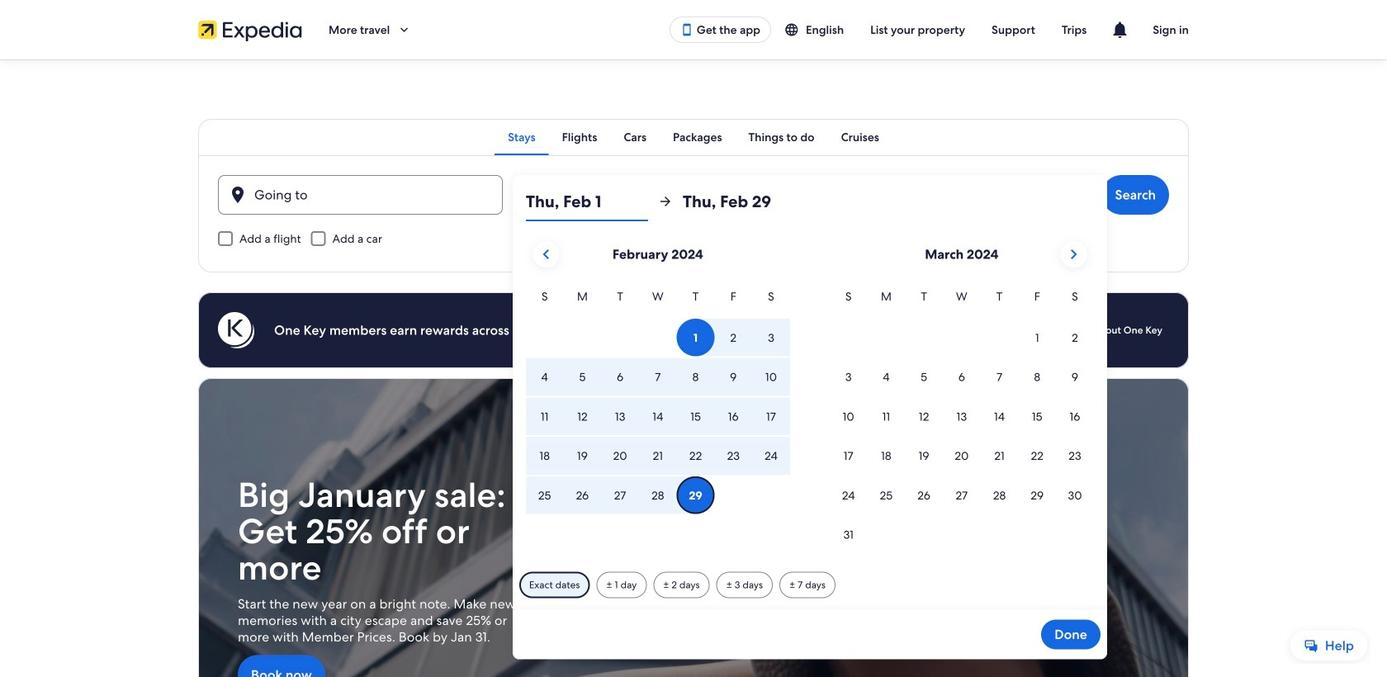 Task type: describe. For each thing, give the bounding box(es) containing it.
next month image
[[1064, 245, 1084, 264]]

communication center icon image
[[1110, 20, 1130, 40]]

directional image
[[658, 194, 673, 209]]

previous month image
[[536, 245, 556, 264]]



Task type: locate. For each thing, give the bounding box(es) containing it.
main content
[[0, 59, 1388, 677]]

expedia logo image
[[198, 18, 302, 41]]

application
[[526, 235, 1094, 555]]

small image
[[785, 22, 806, 37]]

tab list
[[198, 119, 1190, 155]]

february 2024 element
[[526, 287, 790, 516]]

march 2024 element
[[830, 287, 1094, 555]]

travel sale activities deals image
[[198, 378, 1190, 677]]

more travel image
[[397, 22, 412, 37]]

download the app button image
[[680, 23, 694, 36]]



Task type: vqa. For each thing, say whether or not it's contained in the screenshot.
the February 2024 element
yes



